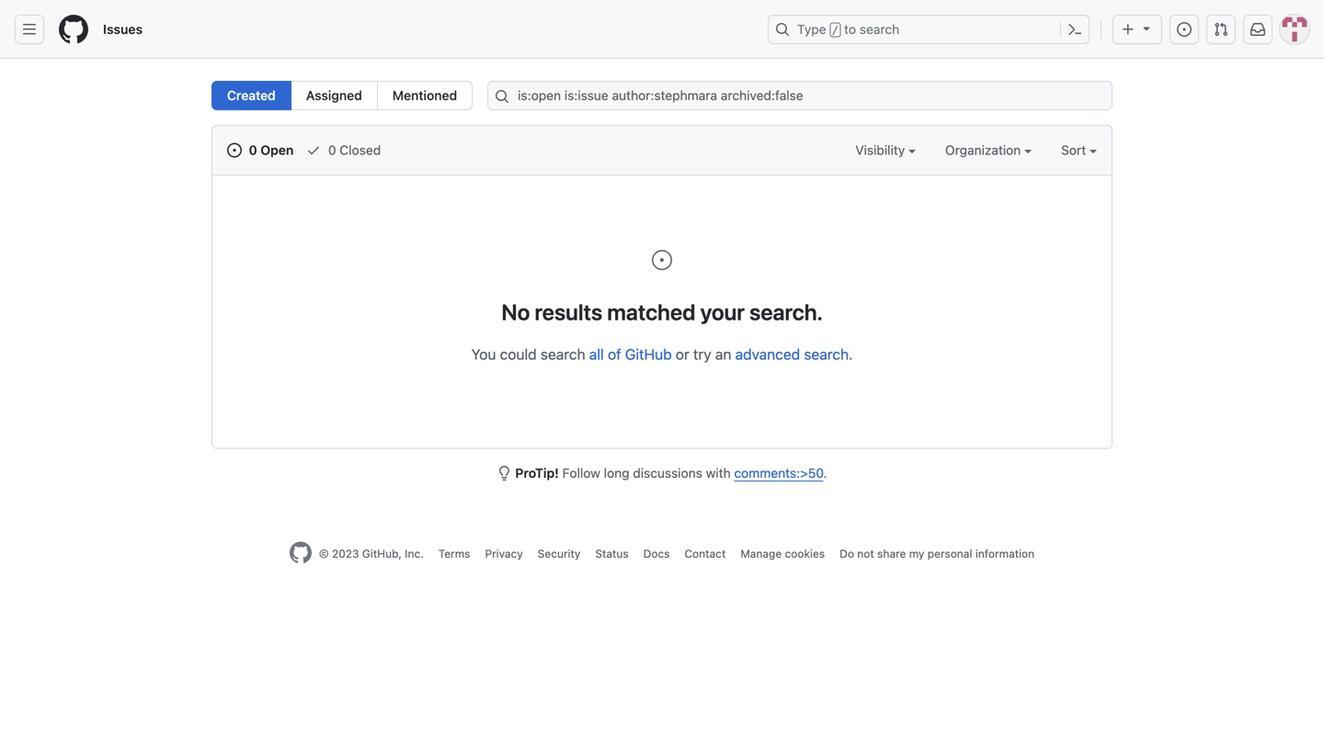 Task type: vqa. For each thing, say whether or not it's contained in the screenshot.
Latest
no



Task type: locate. For each thing, give the bounding box(es) containing it.
to
[[845, 22, 856, 37]]

no
[[502, 299, 530, 325]]

search right to on the top
[[860, 22, 900, 37]]

0 closed
[[325, 143, 381, 158]]

privacy
[[485, 548, 523, 561]]

long
[[604, 466, 630, 481]]

manage
[[741, 548, 782, 561]]

0 closed link
[[306, 141, 381, 160]]

0 open
[[246, 143, 294, 158]]

issue opened image up no results matched your search.
[[651, 249, 673, 271]]

0 right issue opened icon
[[249, 143, 257, 158]]

inc.
[[405, 548, 424, 561]]

0 for closed
[[328, 143, 336, 158]]

of
[[608, 346, 621, 363]]

issues
[[103, 22, 143, 37]]

privacy link
[[485, 548, 523, 561]]

manage cookies
[[741, 548, 825, 561]]

issue opened image left git pull request image
[[1177, 22, 1192, 37]]

. right advanced
[[849, 346, 853, 363]]

1 0 from the left
[[249, 143, 257, 158]]

0 vertical spatial .
[[849, 346, 853, 363]]

. up cookies at bottom
[[824, 466, 827, 481]]

with
[[706, 466, 731, 481]]

information
[[976, 548, 1035, 561]]

closed
[[340, 143, 381, 158]]

light bulb image
[[497, 466, 512, 481]]

/
[[832, 24, 839, 37]]

0
[[249, 143, 257, 158], [328, 143, 336, 158]]

1 vertical spatial issue opened image
[[651, 249, 673, 271]]

1 horizontal spatial .
[[849, 346, 853, 363]]

contact
[[685, 548, 726, 561]]

homepage image
[[59, 15, 88, 44]]

0 vertical spatial issue opened image
[[1177, 22, 1192, 37]]

1 horizontal spatial search
[[804, 346, 849, 363]]

mentioned
[[393, 88, 457, 103]]

0 right check image
[[328, 143, 336, 158]]

type
[[798, 22, 827, 37]]

2 horizontal spatial search
[[860, 22, 900, 37]]

0 horizontal spatial .
[[824, 466, 827, 481]]

notifications image
[[1251, 22, 1266, 37]]

1 vertical spatial .
[[824, 466, 827, 481]]

search
[[860, 22, 900, 37], [541, 346, 586, 363], [804, 346, 849, 363]]

© 2023 github, inc.
[[319, 548, 424, 561]]

search image
[[495, 89, 510, 104]]

0 inside 0 open link
[[249, 143, 257, 158]]

©
[[319, 548, 329, 561]]

2023
[[332, 548, 359, 561]]

or
[[676, 346, 690, 363]]

do not share my personal information button
[[840, 546, 1035, 562]]

created
[[227, 88, 276, 103]]

security
[[538, 548, 581, 561]]

plus image
[[1121, 22, 1136, 37]]

issue opened image
[[1177, 22, 1192, 37], [651, 249, 673, 271]]

search down the search.
[[804, 346, 849, 363]]

docs link
[[644, 548, 670, 561]]

1 horizontal spatial 0
[[328, 143, 336, 158]]

.
[[849, 346, 853, 363], [824, 466, 827, 481]]

issue opened image
[[227, 143, 242, 158]]

advanced
[[736, 346, 800, 363]]

2 0 from the left
[[328, 143, 336, 158]]

0 horizontal spatial 0
[[249, 143, 257, 158]]

0 open link
[[227, 141, 294, 160]]

1 horizontal spatial issue opened image
[[1177, 22, 1192, 37]]

search left all
[[541, 346, 586, 363]]

open
[[261, 143, 294, 158]]

results
[[535, 299, 603, 325]]

0 horizontal spatial issue opened image
[[651, 249, 673, 271]]

manage cookies button
[[741, 546, 825, 562]]

advanced search link
[[736, 346, 849, 363]]

could
[[500, 346, 537, 363]]

not
[[858, 548, 875, 561]]

search.
[[750, 299, 823, 325]]

0 inside 0 closed link
[[328, 143, 336, 158]]



Task type: describe. For each thing, give the bounding box(es) containing it.
all of github link
[[589, 346, 672, 363]]

mentioned link
[[377, 81, 473, 110]]

0 horizontal spatial search
[[541, 346, 586, 363]]

type / to search
[[798, 22, 900, 37]]

do
[[840, 548, 854, 561]]

assigned
[[306, 88, 362, 103]]

all
[[589, 346, 604, 363]]

status
[[595, 548, 629, 561]]

comments:>50
[[734, 466, 824, 481]]

your
[[701, 299, 745, 325]]

0 for open
[[249, 143, 257, 158]]

personal
[[928, 548, 973, 561]]

docs
[[644, 548, 670, 561]]

issues element
[[212, 81, 473, 110]]

created link
[[212, 81, 291, 110]]

no results matched your search.
[[502, 299, 823, 325]]

you could search all of github or try an advanced search .
[[471, 346, 853, 363]]

organization button
[[946, 141, 1032, 160]]

you
[[471, 346, 496, 363]]

share
[[878, 548, 906, 561]]

try
[[694, 346, 712, 363]]

check image
[[306, 143, 321, 158]]

follow
[[563, 466, 601, 481]]

terms link
[[439, 548, 470, 561]]

visibility
[[856, 143, 909, 158]]

Search all issues text field
[[488, 81, 1113, 110]]

comments:>50 link
[[734, 466, 824, 481]]

homepage image
[[290, 542, 312, 564]]

github,
[[362, 548, 402, 561]]

matched
[[607, 299, 696, 325]]

my
[[909, 548, 925, 561]]

terms
[[439, 548, 470, 561]]

cookies
[[785, 548, 825, 561]]

assigned link
[[290, 81, 378, 110]]

Issues search field
[[488, 81, 1113, 110]]

triangle down image
[[1140, 21, 1154, 35]]

do not share my personal information
[[840, 548, 1035, 561]]

github
[[625, 346, 672, 363]]

visibility button
[[856, 141, 916, 160]]

an
[[716, 346, 732, 363]]

command palette image
[[1068, 22, 1083, 37]]

git pull request image
[[1214, 22, 1229, 37]]

discussions
[[633, 466, 703, 481]]

sort button
[[1062, 141, 1097, 160]]

status link
[[595, 548, 629, 561]]

protip! follow long discussions with comments:>50 .
[[515, 466, 827, 481]]

contact link
[[685, 548, 726, 561]]

security link
[[538, 548, 581, 561]]

organization
[[946, 143, 1025, 158]]

protip!
[[515, 466, 559, 481]]

sort
[[1062, 143, 1087, 158]]



